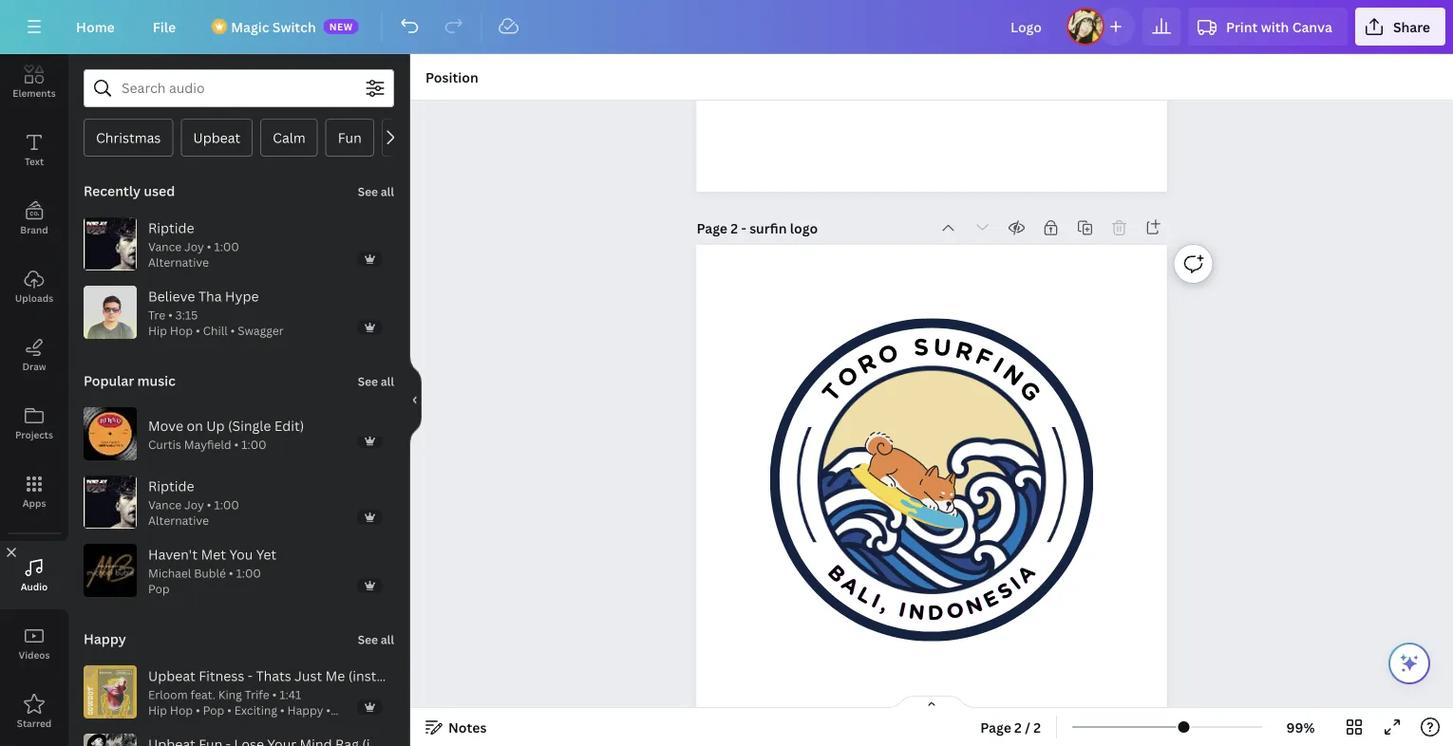 Task type: describe. For each thing, give the bounding box(es) containing it.
2 joy from the top
[[184, 497, 204, 513]]

3 all from the top
[[381, 632, 394, 648]]

d inside i n d o n e
[[928, 601, 945, 626]]

all for riptide
[[381, 184, 394, 200]]

calm button
[[261, 119, 318, 157]]

believe
[[148, 287, 195, 305]]

believe tha hype
[[148, 287, 259, 305]]

Page title text field
[[750, 219, 820, 238]]

me
[[326, 668, 345, 686]]

fun
[[338, 129, 362, 147]]

3 see all from the top
[[358, 632, 394, 648]]

videos button
[[0, 610, 68, 678]]

1:41
[[280, 687, 301, 703]]

position
[[426, 68, 479, 86]]

projects
[[15, 429, 53, 441]]

2 alternative from the top
[[148, 513, 209, 529]]

fitness
[[199, 668, 244, 686]]

i right the e
[[1006, 573, 1026, 596]]

canva assistant image
[[1399, 653, 1422, 676]]

g
[[1014, 376, 1048, 408]]

• left chill
[[196, 323, 200, 339]]

b
[[823, 561, 851, 589]]

,
[[878, 593, 892, 618]]

• inside michael bublé • 1:00 pop
[[229, 566, 233, 581]]

upbeat for upbeat
[[193, 129, 241, 147]]

1 alternative from the top
[[148, 255, 209, 271]]

starred
[[17, 717, 52, 730]]

move
[[148, 417, 183, 435]]

christmas button
[[84, 119, 173, 157]]

notes button
[[418, 713, 495, 743]]

upbeat button
[[181, 119, 253, 157]]

brand button
[[0, 184, 68, 253]]

page 2 -
[[697, 219, 750, 238]]

2 for /
[[1015, 719, 1022, 737]]

king
[[218, 687, 242, 703]]

magic switch
[[231, 18, 316, 36]]

pop inside erloom feat. king trife • 1:41 hip hop • pop • exciting • happy • inspiring
[[203, 703, 224, 719]]

u
[[933, 333, 953, 363]]

home
[[76, 18, 115, 36]]

pop inside michael bublé • 1:00 pop
[[148, 582, 170, 597]]

curtis
[[148, 437, 181, 453]]

• down the "feat."
[[196, 703, 200, 719]]

s u r f i
[[913, 333, 1010, 380]]

i n d o n e
[[897, 586, 1003, 626]]

3:15
[[175, 307, 198, 323]]

intro button
[[382, 119, 438, 157]]

met
[[201, 546, 226, 564]]

home link
[[61, 8, 130, 46]]

l i ,
[[854, 582, 892, 618]]

text
[[25, 155, 44, 168]]

0 horizontal spatial n
[[908, 600, 927, 626]]

r inside "s u r f i"
[[953, 336, 976, 368]]

apps button
[[0, 458, 68, 526]]

move on up (single edit)
[[148, 417, 304, 435]]

hip hop, pop, exciting, happy, inspiring, 101 seconds element
[[148, 687, 379, 735]]

used
[[144, 182, 175, 200]]

print
[[1227, 18, 1258, 36]]

popular music
[[84, 372, 176, 390]]

you
[[229, 546, 253, 564]]

r inside the 'r o'
[[853, 348, 882, 381]]

audio
[[21, 581, 48, 593]]

t
[[817, 378, 848, 408]]

pop, 60 seconds element
[[148, 566, 261, 598]]

tre • 3:15 hip hop • chill • swagger
[[148, 307, 284, 339]]

happy inside erloom feat. king trife • 1:41 hip hop • pop • exciting • happy • inspiring
[[287, 703, 323, 719]]

(instrumental)
[[348, 668, 439, 686]]

2 horizontal spatial n
[[998, 359, 1030, 393]]

• down king
[[227, 703, 232, 719]]

starred button
[[0, 678, 68, 747]]

Design title text field
[[996, 8, 1060, 46]]

f
[[972, 342, 997, 375]]

l
[[854, 582, 877, 610]]

with
[[1262, 18, 1290, 36]]

o inside the 'r o'
[[875, 338, 903, 372]]

music
[[137, 372, 176, 390]]

draw button
[[0, 321, 68, 390]]

1 alternative, 60 seconds element from the top
[[148, 239, 239, 271]]

page 2 / 2
[[981, 719, 1041, 737]]

see all for riptide
[[358, 184, 394, 200]]

toggle play audio track preview image
[[84, 735, 137, 747]]

see for move on up (single edit)
[[358, 374, 378, 390]]

all for move on up (single edit)
[[381, 374, 394, 390]]

2 vance joy • 1:00 alternative from the top
[[148, 497, 239, 529]]

just
[[295, 668, 322, 686]]

on
[[187, 417, 203, 435]]

tha
[[198, 287, 222, 305]]

see for riptide
[[358, 184, 378, 200]]

1:00 up hype
[[214, 239, 239, 255]]

file button
[[138, 8, 191, 46]]

magic
[[231, 18, 269, 36]]

text button
[[0, 116, 68, 184]]

page for page 2 / 2
[[981, 719, 1012, 737]]

99%
[[1287, 719, 1316, 737]]

3 see all button from the top
[[356, 620, 396, 658]]

elements
[[13, 86, 56, 99]]

michael
[[148, 566, 191, 581]]

0 horizontal spatial o
[[832, 360, 865, 395]]

up
[[206, 417, 225, 435]]

notes
[[448, 719, 487, 737]]

0 vertical spatial happy
[[84, 630, 126, 649]]

2 horizontal spatial 2
[[1034, 719, 1041, 737]]

calm
[[273, 129, 306, 147]]

bublé
[[194, 566, 226, 581]]

hip hop, chill, swagger, 195 seconds element
[[148, 307, 284, 339]]

erloom feat. king trife • 1:41 hip hop • pop • exciting • happy • inspiring
[[148, 687, 331, 735]]

• right chill
[[231, 323, 235, 339]]

print with canva
[[1227, 18, 1333, 36]]



Task type: vqa. For each thing, say whether or not it's contained in the screenshot.
the Calm
yes



Task type: locate. For each thing, give the bounding box(es) containing it.
hop inside erloom feat. king trife • 1:41 hip hop • pop • exciting • happy • inspiring
[[170, 703, 193, 719]]

0 vertical spatial see all button
[[356, 172, 396, 210]]

1 vertical spatial see all button
[[356, 362, 396, 400]]

hop down 3:15
[[170, 323, 193, 339]]

2 vertical spatial see all button
[[356, 620, 396, 658]]

2
[[731, 219, 738, 238], [1015, 719, 1022, 737], [1034, 719, 1041, 737]]

riptide down curtis
[[148, 477, 194, 496]]

0 horizontal spatial page
[[697, 219, 728, 238]]

alternative, 60 seconds element up haven't met you yet
[[148, 497, 239, 529]]

new
[[329, 20, 353, 33]]

i inside l i ,
[[868, 589, 885, 615]]

draw
[[22, 360, 46, 373]]

2 hop from the top
[[170, 703, 193, 719]]

1 see all from the top
[[358, 184, 394, 200]]

1 riptide from the top
[[148, 219, 194, 237]]

1 vertical spatial s
[[993, 578, 1018, 606]]

o
[[875, 338, 903, 372], [832, 360, 865, 395], [945, 598, 966, 626]]

exciting
[[234, 703, 277, 719]]

christmas
[[96, 129, 161, 147]]

i left g
[[989, 352, 1010, 380]]

1:00 up the met
[[214, 497, 239, 513]]

hip inside the tre • 3:15 hip hop • chill • swagger
[[148, 323, 167, 339]]

1 vertical spatial riptide
[[148, 477, 194, 496]]

2 vertical spatial all
[[381, 632, 394, 648]]

inspiring
[[148, 719, 196, 735]]

apps
[[22, 497, 46, 510]]

1 hip from the top
[[148, 323, 167, 339]]

intro
[[394, 129, 425, 147]]

share
[[1394, 18, 1431, 36]]

r right u
[[953, 336, 976, 368]]

1 vertical spatial -
[[248, 668, 253, 686]]

s inside "s u r f i"
[[913, 333, 930, 363]]

hip inside erloom feat. king trife • 1:41 hip hop • pop • exciting • happy • inspiring
[[148, 703, 167, 719]]

•
[[207, 239, 211, 255], [168, 307, 173, 323], [196, 323, 200, 339], [231, 323, 235, 339], [234, 437, 239, 453], [207, 497, 211, 513], [229, 566, 233, 581], [272, 687, 277, 703], [196, 703, 200, 719], [227, 703, 232, 719], [280, 703, 285, 719], [326, 703, 331, 719]]

2 see all button from the top
[[356, 362, 396, 400]]

0 vertical spatial upbeat
[[193, 129, 241, 147]]

joy up haven't met you yet
[[184, 497, 204, 513]]

vance up haven't
[[148, 497, 182, 513]]

hop inside the tre • 3:15 hip hop • chill • swagger
[[170, 323, 193, 339]]

alternative, 60 seconds element up believe tha hype
[[148, 239, 239, 271]]

e
[[980, 586, 1003, 614]]

uploads
[[15, 292, 53, 305]]

upbeat down search audio search field
[[193, 129, 241, 147]]

• up the tha
[[207, 239, 211, 255]]

1 vertical spatial see
[[358, 374, 378, 390]]

/
[[1025, 719, 1031, 737]]

0 vertical spatial vance
[[148, 239, 182, 255]]

0 horizontal spatial r
[[853, 348, 882, 381]]

0 horizontal spatial happy
[[84, 630, 126, 649]]

0 horizontal spatial -
[[248, 668, 253, 686]]

page inside button
[[981, 719, 1012, 737]]

r right t
[[853, 348, 882, 381]]

hip
[[148, 323, 167, 339], [148, 703, 167, 719]]

1 joy from the top
[[184, 239, 204, 255]]

page left page title text box
[[697, 219, 728, 238]]

2 right '/'
[[1034, 719, 1041, 737]]

1 vertical spatial alternative, 60 seconds element
[[148, 497, 239, 529]]

0 vertical spatial alternative
[[148, 255, 209, 271]]

michael bublé • 1:00 pop
[[148, 566, 261, 597]]

page
[[697, 219, 728, 238], [981, 719, 1012, 737]]

1 horizontal spatial s
[[993, 578, 1018, 606]]

hop up inspiring
[[170, 703, 193, 719]]

vance joy • 1:00 alternative up believe tha hype
[[148, 239, 239, 271]]

see all
[[358, 184, 394, 200], [358, 374, 394, 390], [358, 632, 394, 648]]

s
[[913, 333, 930, 363], [993, 578, 1018, 606]]

i right ,
[[897, 598, 909, 624]]

1 horizontal spatial happy
[[287, 703, 323, 719]]

• up haven't met you yet
[[207, 497, 211, 513]]

- for 2
[[742, 219, 747, 238]]

2 vertical spatial see
[[358, 632, 378, 648]]

riptide
[[148, 219, 194, 237], [148, 477, 194, 496]]

elements button
[[0, 48, 68, 116]]

yet
[[256, 546, 277, 564]]

pop
[[148, 582, 170, 597], [203, 703, 224, 719]]

0 horizontal spatial 2
[[731, 219, 738, 238]]

vance up believe
[[148, 239, 182, 255]]

1 vance joy • 1:00 alternative from the top
[[148, 239, 239, 271]]

1 horizontal spatial -
[[742, 219, 747, 238]]

d
[[928, 601, 945, 626], [928, 601, 945, 626]]

see all down fun
[[358, 184, 394, 200]]

haven't
[[148, 546, 198, 564]]

1 vertical spatial upbeat
[[148, 668, 196, 686]]

99% button
[[1270, 713, 1332, 743]]

see all for move on up (single edit)
[[358, 374, 394, 390]]

riptide down the used at the left top of the page
[[148, 219, 194, 237]]

swagger
[[238, 323, 284, 339]]

alternative
[[148, 255, 209, 271], [148, 513, 209, 529]]

• down me
[[326, 703, 331, 719]]

hip down the erloom
[[148, 703, 167, 719]]

page for page 2 -
[[697, 219, 728, 238]]

projects button
[[0, 390, 68, 458]]

see all button for move on up (single edit)
[[356, 362, 396, 400]]

upbeat up the erloom
[[148, 668, 196, 686]]

0 horizontal spatial s
[[913, 333, 930, 363]]

hip down the tre
[[148, 323, 167, 339]]

feat.
[[191, 687, 216, 703]]

see all button down fun
[[356, 172, 396, 210]]

1 hop from the top
[[170, 323, 193, 339]]

recently
[[84, 182, 141, 200]]

1 see from the top
[[358, 184, 378, 200]]

1 vertical spatial vance
[[148, 497, 182, 513]]

see down fun
[[358, 184, 378, 200]]

vance joy • 1:00 alternative up haven't met you yet
[[148, 497, 239, 529]]

1 all from the top
[[381, 184, 394, 200]]

- for fitness
[[248, 668, 253, 686]]

0 vertical spatial riptide
[[148, 219, 194, 237]]

2 see all from the top
[[358, 374, 394, 390]]

o inside i n d o n e
[[945, 598, 966, 626]]

• left 1:41 in the bottom of the page
[[272, 687, 277, 703]]

main menu bar
[[0, 0, 1454, 54]]

curtis mayfield • 1:00
[[148, 437, 267, 453]]

pop down michael
[[148, 582, 170, 597]]

0 vertical spatial hop
[[170, 323, 193, 339]]

haven't met you yet
[[148, 546, 277, 564]]

a right the e
[[1012, 561, 1041, 589]]

see all button
[[356, 172, 396, 210], [356, 362, 396, 400], [356, 620, 396, 658]]

1 horizontal spatial 2
[[1015, 719, 1022, 737]]

see up (instrumental)
[[358, 632, 378, 648]]

upbeat fitness - thats just me (instrumental)
[[148, 668, 439, 686]]

vance joy • 1:00 alternative
[[148, 239, 239, 271], [148, 497, 239, 529]]

2 hip from the top
[[148, 703, 167, 719]]

1 vertical spatial vance joy • 1:00 alternative
[[148, 497, 239, 529]]

1 vertical spatial alternative
[[148, 513, 209, 529]]

position button
[[418, 62, 486, 92]]

2 left page title text box
[[731, 219, 738, 238]]

0 horizontal spatial a
[[837, 572, 865, 601]]

0 vertical spatial s
[[913, 333, 930, 363]]

pop down the "feat."
[[203, 703, 224, 719]]

fun button
[[326, 119, 374, 157]]

uploads button
[[0, 253, 68, 321]]

all down intro at top
[[381, 184, 394, 200]]

• right bublé
[[229, 566, 233, 581]]

see left hide image
[[358, 374, 378, 390]]

0 vertical spatial hip
[[148, 323, 167, 339]]

1 vertical spatial happy
[[287, 703, 323, 719]]

1 horizontal spatial r
[[953, 336, 976, 368]]

hype
[[225, 287, 259, 305]]

1 vertical spatial see all
[[358, 374, 394, 390]]

2 for -
[[731, 219, 738, 238]]

1 vertical spatial page
[[981, 719, 1012, 737]]

popular
[[84, 372, 134, 390]]

• right the tre
[[168, 307, 173, 323]]

1:00 down you
[[236, 566, 261, 581]]

alternative, 60 seconds element
[[148, 239, 239, 271], [148, 497, 239, 529]]

alternative up haven't
[[148, 513, 209, 529]]

switch
[[273, 18, 316, 36]]

1:00 inside michael bublé • 1:00 pop
[[236, 566, 261, 581]]

-
[[742, 219, 747, 238], [248, 668, 253, 686]]

0 vertical spatial vance joy • 1:00 alternative
[[148, 239, 239, 271]]

1 horizontal spatial n
[[963, 593, 986, 621]]

vance
[[148, 239, 182, 255], [148, 497, 182, 513]]

1 vertical spatial hip
[[148, 703, 167, 719]]

2 all from the top
[[381, 374, 394, 390]]

1:00
[[214, 239, 239, 255], [242, 437, 267, 453], [214, 497, 239, 513], [236, 566, 261, 581]]

0 vertical spatial pop
[[148, 582, 170, 597]]

• down move on up (single edit)
[[234, 437, 239, 453]]

a left ,
[[837, 572, 865, 601]]

tre
[[148, 307, 165, 323]]

0 vertical spatial all
[[381, 184, 394, 200]]

- up 'trife'
[[248, 668, 253, 686]]

- left page title text box
[[742, 219, 747, 238]]

i inside i n d o n e
[[897, 598, 909, 624]]

thats
[[256, 668, 291, 686]]

all
[[381, 184, 394, 200], [381, 374, 394, 390], [381, 632, 394, 648]]

upbeat inside button
[[193, 129, 241, 147]]

happy down 1:41 in the bottom of the page
[[287, 703, 323, 719]]

0 vertical spatial -
[[742, 219, 747, 238]]

0 vertical spatial joy
[[184, 239, 204, 255]]

all left hide image
[[381, 374, 394, 390]]

see all button up (instrumental)
[[356, 620, 396, 658]]

1:00 down (single
[[242, 437, 267, 453]]

file
[[153, 18, 176, 36]]

page left '/'
[[981, 719, 1012, 737]]

upbeat
[[193, 129, 241, 147], [148, 668, 196, 686]]

2 left '/'
[[1015, 719, 1022, 737]]

all up (instrumental)
[[381, 632, 394, 648]]

0 horizontal spatial pop
[[148, 582, 170, 597]]

share button
[[1356, 8, 1446, 46]]

recently used
[[84, 182, 175, 200]]

2 see from the top
[[358, 374, 378, 390]]

2 vertical spatial see all
[[358, 632, 394, 648]]

page 2 / 2 button
[[973, 713, 1049, 743]]

0 vertical spatial alternative, 60 seconds element
[[148, 239, 239, 271]]

hop
[[170, 323, 193, 339], [170, 703, 193, 719]]

see all left hide image
[[358, 374, 394, 390]]

a
[[1012, 561, 1041, 589], [837, 572, 865, 601]]

i left i n d o n e
[[868, 589, 885, 615]]

alternative up believe
[[148, 255, 209, 271]]

2 alternative, 60 seconds element from the top
[[148, 497, 239, 529]]

circle icon image
[[797, 346, 1067, 615]]

1 vertical spatial joy
[[184, 497, 204, 513]]

upbeat for upbeat fitness - thats just me (instrumental)
[[148, 668, 196, 686]]

0 vertical spatial see
[[358, 184, 378, 200]]

2 horizontal spatial o
[[945, 598, 966, 626]]

1 vertical spatial hop
[[170, 703, 193, 719]]

0 vertical spatial page
[[697, 219, 728, 238]]

1 see all button from the top
[[356, 172, 396, 210]]

hide image
[[410, 355, 422, 446]]

chill
[[203, 323, 228, 339]]

s for s u r f i
[[913, 333, 930, 363]]

show pages image
[[887, 696, 978, 711]]

joy up believe tha hype
[[184, 239, 204, 255]]

2 riptide from the top
[[148, 477, 194, 496]]

canva
[[1293, 18, 1333, 36]]

mayfield
[[184, 437, 231, 453]]

edit)
[[274, 417, 304, 435]]

3 see from the top
[[358, 632, 378, 648]]

see all button left hide image
[[356, 362, 396, 400]]

see all up (instrumental)
[[358, 632, 394, 648]]

1 horizontal spatial o
[[875, 338, 903, 372]]

(single
[[228, 417, 271, 435]]

1 vertical spatial pop
[[203, 703, 224, 719]]

i inside "s u r f i"
[[989, 352, 1010, 380]]

Search audio search field
[[122, 70, 356, 106]]

audio button
[[0, 542, 68, 610]]

happy right videos button
[[84, 630, 126, 649]]

1 horizontal spatial pop
[[203, 703, 224, 719]]

r o
[[853, 338, 903, 381]]

1 vertical spatial all
[[381, 374, 394, 390]]

print with canva button
[[1189, 8, 1348, 46]]

videos
[[19, 649, 50, 662]]

happy
[[84, 630, 126, 649], [287, 703, 323, 719]]

2 vance from the top
[[148, 497, 182, 513]]

0 vertical spatial see all
[[358, 184, 394, 200]]

1 vance from the top
[[148, 239, 182, 255]]

s for s
[[993, 578, 1018, 606]]

1 horizontal spatial a
[[1012, 561, 1041, 589]]

• down 1:41 in the bottom of the page
[[280, 703, 285, 719]]

see all button for riptide
[[356, 172, 396, 210]]

1 horizontal spatial page
[[981, 719, 1012, 737]]



